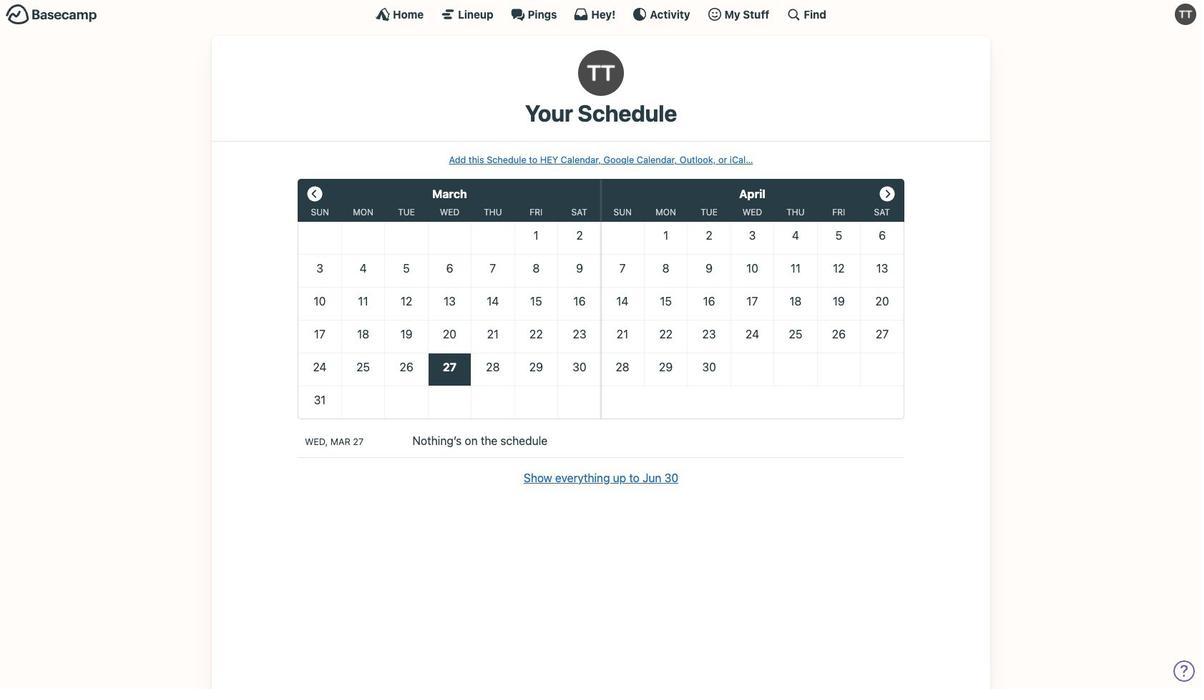 Task type: describe. For each thing, give the bounding box(es) containing it.
switch accounts image
[[6, 4, 97, 26]]

terry turtle image
[[578, 50, 624, 96]]



Task type: vqa. For each thing, say whether or not it's contained in the screenshot.
2nd · from the top
no



Task type: locate. For each thing, give the bounding box(es) containing it.
keyboard shortcut: ⌘ + / image
[[787, 7, 801, 21]]

terry turtle image
[[1175, 4, 1197, 25]]

main element
[[0, 0, 1202, 28]]



